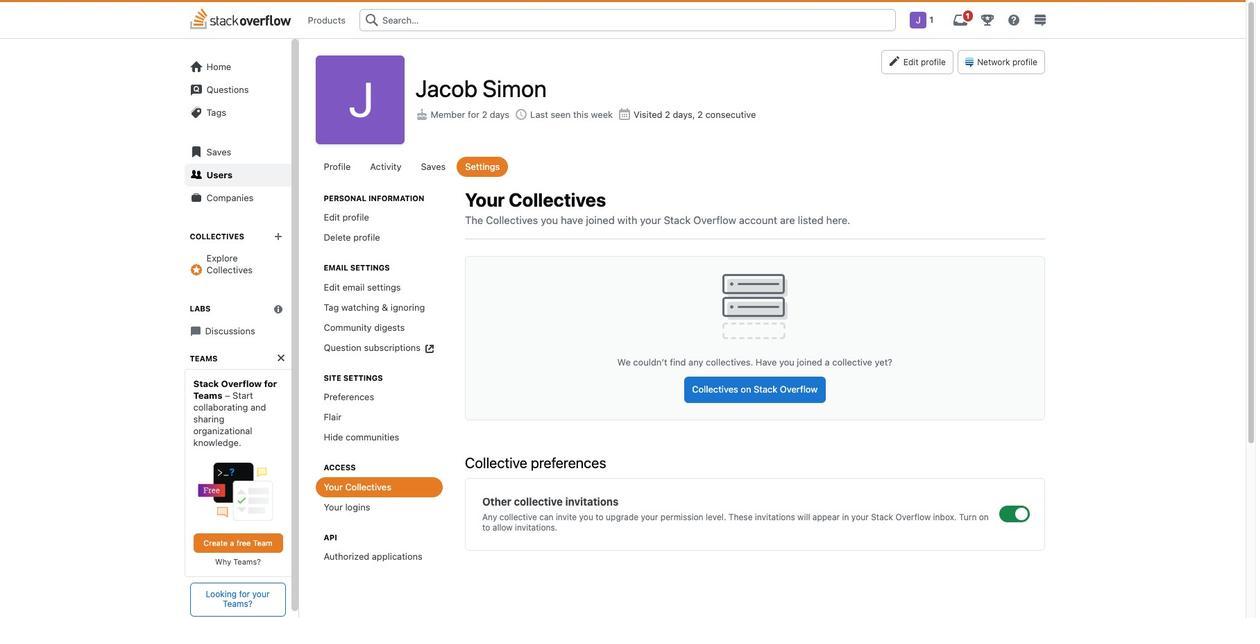 Task type: describe. For each thing, give the bounding box(es) containing it.
flair link
[[316, 408, 443, 428]]

site
[[324, 373, 341, 382]]

inbox.
[[934, 512, 957, 522]]

invite
[[556, 512, 577, 522]]

question
[[324, 342, 362, 353]]

start
[[233, 390, 253, 401]]

2 1 link from the left
[[947, 2, 974, 38]]

information
[[369, 194, 425, 203]]

tags
[[207, 107, 226, 118]]

network profile
[[978, 57, 1038, 67]]

site switcher image
[[1034, 14, 1047, 26]]

your collectives the collectives you have joined with your stack overflow account are listed here.
[[465, 189, 851, 226]]

other collective invitations any collective can invite you to upgrade your permission level. these invitations will appear in your stack overflow inbox. turn on to allow invitations.
[[483, 496, 989, 533]]

create
[[204, 538, 228, 547]]

visited
[[634, 109, 663, 120]]

create a free team link
[[193, 534, 283, 553]]

jacob simon
[[416, 74, 547, 102]]

your for your collectives
[[324, 481, 343, 493]]

digests
[[374, 322, 405, 333]]

preferences
[[531, 454, 606, 471]]

your right in
[[852, 512, 869, 522]]

can
[[540, 512, 554, 522]]

profile right delete
[[354, 232, 380, 243]]

community digests
[[324, 322, 405, 333]]

tag watching & ignoring
[[324, 302, 425, 313]]

on inside "other collective invitations any collective can invite you to upgrade your permission level. these invitations will appear in your stack overflow inbox. turn on to allow invitations."
[[979, 512, 989, 522]]

collectives right the
[[486, 214, 538, 226]]

looking
[[206, 590, 237, 600]]

discussions link
[[184, 320, 291, 343]]

you inside "other collective invitations any collective can invite you to upgrade your permission level. these invitations will appear in your stack overflow inbox. turn on to allow invitations."
[[579, 512, 594, 522]]

0 horizontal spatial saves
[[207, 146, 231, 158]]

subscriptions
[[364, 342, 421, 353]]

community
[[324, 322, 372, 333]]

teams inside stack overflow for teams
[[193, 390, 222, 401]]

1 vertical spatial saves
[[421, 161, 446, 172]]

communities
[[346, 432, 399, 443]]

for for your
[[239, 590, 250, 600]]

we couldn't find any collectives. have you joined a collective yet?
[[618, 357, 893, 368]]

collectives.
[[706, 357, 753, 368]]

overflow inside stack overflow for teams
[[221, 378, 262, 390]]

collectives up the logins
[[345, 481, 392, 493]]

level.
[[706, 512, 727, 522]]

logins
[[345, 502, 370, 513]]

team
[[253, 538, 273, 547]]

2 horizontal spatial you
[[780, 357, 795, 368]]

listed
[[798, 214, 824, 226]]

question subscriptions link
[[316, 338, 443, 358]]

flair
[[324, 412, 342, 423]]

simon
[[483, 74, 547, 102]]

have
[[756, 357, 777, 368]]

1 vertical spatial collective
[[514, 496, 563, 508]]

collaborating
[[193, 402, 248, 413]]

your logins link
[[316, 497, 443, 518]]

this
[[573, 109, 589, 120]]

last
[[530, 109, 548, 120]]

&
[[382, 302, 388, 313]]

products
[[308, 14, 346, 25]]

appear
[[813, 512, 840, 522]]

stack overflow for teams
[[193, 378, 277, 401]]

0 vertical spatial on
[[741, 384, 752, 395]]

your for your logins
[[324, 502, 343, 513]]

authorized applications
[[324, 551, 423, 562]]

your collectives link
[[316, 477, 443, 497]]

delete profile
[[324, 232, 380, 243]]

labs
[[190, 304, 211, 313]]

why
[[215, 558, 231, 567]]

stack inside collectives on stack overflow link
[[754, 384, 778, 395]]

profile inside 'link'
[[1013, 57, 1038, 67]]

1 horizontal spatial saves link
[[413, 157, 454, 177]]

– start collaborating and sharing organizational knowledge.
[[193, 390, 266, 449]]

visited 2 days, 2 consecutive button
[[617, 108, 758, 121]]

have
[[561, 214, 583, 226]]

questions link
[[184, 78, 291, 101]]

tag
[[324, 302, 339, 313]]

with
[[618, 214, 638, 226]]

collectives up have
[[509, 189, 606, 211]]

authorized applications link
[[316, 547, 443, 567]]

profile link
[[316, 157, 359, 177]]

personal information
[[324, 194, 425, 203]]

edit inside edit email settings link
[[324, 282, 340, 293]]

the
[[465, 214, 483, 226]]

dismiss image
[[276, 354, 286, 363]]

0 horizontal spatial 1
[[930, 15, 934, 25]]

edit email settings
[[324, 282, 401, 293]]

organizational
[[193, 426, 252, 437]]

1 horizontal spatial invitations
[[755, 512, 795, 522]]

1 horizontal spatial edit profile
[[901, 57, 946, 67]]

teams? inside looking for your teams?
[[223, 599, 253, 610]]

your right upgrade
[[641, 512, 658, 522]]

your collectives
[[324, 481, 392, 493]]

1 vertical spatial edit
[[324, 212, 340, 223]]

your for your collectives the collectives you have joined with your stack overflow account are listed here.
[[465, 189, 505, 211]]

overflow inside "other collective invitations any collective can invite you to upgrade your permission level. these invitations will appear in your stack overflow inbox. turn on to allow invitations."
[[896, 512, 931, 522]]

1 vertical spatial settings
[[343, 373, 383, 382]]

achievements image
[[981, 14, 994, 26]]

collectives inside "link"
[[207, 265, 253, 276]]

email
[[324, 263, 348, 272]]

these
[[729, 512, 753, 522]]

upgrade
[[606, 512, 639, 522]]

member for 2 days
[[431, 109, 510, 120]]

1 vertical spatial settings
[[350, 263, 390, 272]]

users
[[207, 169, 233, 181]]

tag watching & ignoring link
[[316, 298, 443, 318]]

we
[[618, 357, 631, 368]]

will
[[798, 512, 811, 522]]

stack inside stack overflow for teams
[[193, 378, 219, 390]]

community digests link
[[316, 318, 443, 338]]

a inside create a free team 'link'
[[230, 538, 234, 547]]

jacob simon's user avatar image inside 1 link
[[910, 12, 927, 28]]

stack inside "other collective invitations any collective can invite you to upgrade your permission level. these invitations will appear in your stack overflow inbox. turn on to allow invitations."
[[871, 512, 894, 522]]

account
[[739, 214, 778, 226]]

free
[[236, 538, 251, 547]]

0 vertical spatial to
[[596, 512, 604, 522]]

any
[[689, 357, 704, 368]]

0 vertical spatial edit
[[904, 57, 919, 67]]

couldn't
[[633, 357, 668, 368]]

0 vertical spatial settings
[[367, 282, 401, 293]]

in
[[842, 512, 849, 522]]

0 horizontal spatial to
[[483, 523, 490, 533]]

0 horizontal spatial invitations
[[566, 496, 619, 508]]

0 vertical spatial collective
[[833, 357, 873, 368]]

1 horizontal spatial 1
[[966, 11, 970, 20]]

overflow down we couldn't find any collectives. have you joined a collective yet?
[[780, 384, 818, 395]]



Task type: vqa. For each thing, say whether or not it's contained in the screenshot.
'Big Data, Data Science, Life Sciences'
no



Task type: locate. For each thing, give the bounding box(es) containing it.
0 horizontal spatial for
[[239, 590, 250, 600]]

your up the
[[465, 189, 505, 211]]

your down access
[[324, 481, 343, 493]]

for right member
[[468, 109, 480, 120]]

saves up users
[[207, 146, 231, 158]]

1 vertical spatial jacob simon's user avatar image
[[316, 56, 404, 144]]

create a free team
[[204, 538, 273, 547]]

1 vertical spatial to
[[483, 523, 490, 533]]

1 horizontal spatial edit profile link
[[882, 50, 954, 74]]

2 horizontal spatial 2
[[698, 109, 703, 120]]

your down why teams? link
[[252, 590, 270, 600]]

joined right have
[[797, 357, 823, 368]]

collectives down collectives.
[[692, 384, 739, 395]]

0 vertical spatial edit profile
[[901, 57, 946, 67]]

0 vertical spatial teams?
[[233, 558, 261, 567]]

days,
[[673, 109, 695, 120]]

you left have
[[541, 214, 558, 226]]

0 horizontal spatial joined
[[586, 214, 615, 226]]

hide communities link
[[316, 428, 443, 448]]

0 vertical spatial for
[[468, 109, 480, 120]]

saves
[[207, 146, 231, 158], [421, 161, 446, 172]]

joined
[[586, 214, 615, 226], [797, 357, 823, 368]]

1 vertical spatial teams?
[[223, 599, 253, 610]]

2 left days
[[482, 109, 488, 120]]

0 vertical spatial saves
[[207, 146, 231, 158]]

your inside your collectives the collectives you have joined with your stack overflow account are listed here.
[[465, 189, 505, 211]]

overflow inside your collectives the collectives you have joined with your stack overflow account are listed here.
[[694, 214, 737, 226]]

to left upgrade
[[596, 512, 604, 522]]

collective up can
[[514, 496, 563, 508]]

collectives button
[[190, 232, 291, 242]]

hide
[[324, 432, 343, 443]]

for right looking
[[239, 590, 250, 600]]

edit profile down personal
[[324, 212, 369, 223]]

saves link right activity link
[[413, 157, 454, 177]]

stack up collaborating
[[193, 378, 219, 390]]

settings up the &
[[367, 282, 401, 293]]

stack
[[664, 214, 691, 226], [193, 378, 219, 390], [754, 384, 778, 395], [871, 512, 894, 522]]

invitations left will
[[755, 512, 795, 522]]

1 horizontal spatial you
[[579, 512, 594, 522]]

2
[[482, 109, 488, 120], [665, 109, 671, 120], [698, 109, 703, 120]]

any
[[483, 512, 497, 522]]

watching
[[341, 302, 379, 313]]

you right have
[[780, 357, 795, 368]]

knowledge.
[[193, 437, 241, 449]]

teams down discussions
[[190, 354, 218, 363]]

jacob simon's user avatar image
[[910, 12, 927, 28], [316, 56, 404, 144]]

0 vertical spatial invitations
[[566, 496, 619, 508]]

settings up preferences
[[343, 373, 383, 382]]

on down we couldn't find any collectives. have you joined a collective yet?
[[741, 384, 752, 395]]

overflow left account
[[694, 214, 737, 226]]

to down any
[[483, 523, 490, 533]]

0 horizontal spatial edit profile link
[[316, 208, 443, 228]]

1 vertical spatial joined
[[797, 357, 823, 368]]

activity link
[[362, 157, 410, 177]]

stack right with
[[664, 214, 691, 226]]

0 vertical spatial joined
[[586, 214, 615, 226]]

collectives on stack overflow
[[692, 384, 818, 395]]

1 vertical spatial you
[[780, 357, 795, 368]]

looking for your teams?
[[206, 590, 270, 610]]

your inside your collectives the collectives you have joined with your stack overflow account are listed here.
[[640, 214, 661, 226]]

delete
[[324, 232, 351, 243]]

you
[[541, 214, 558, 226], [780, 357, 795, 368], [579, 512, 594, 522]]

edit profile down "1" menu bar
[[901, 57, 946, 67]]

1 horizontal spatial 2
[[665, 109, 671, 120]]

0 vertical spatial settings
[[465, 161, 500, 172]]

0 horizontal spatial 2
[[482, 109, 488, 120]]

1 vertical spatial on
[[979, 512, 989, 522]]

collectives down explore
[[207, 265, 253, 276]]

0 horizontal spatial you
[[541, 214, 558, 226]]

invitations
[[566, 496, 619, 508], [755, 512, 795, 522]]

1 link
[[902, 2, 947, 38], [947, 2, 974, 38]]

0 vertical spatial jacob simon's user avatar image
[[910, 12, 927, 28]]

week
[[591, 109, 613, 120]]

0 horizontal spatial jacob simon's user avatar image
[[316, 56, 404, 144]]

teams up collaborating
[[193, 390, 222, 401]]

collectives on stack overflow link
[[684, 377, 826, 403]]

your left the logins
[[324, 502, 343, 513]]

teams
[[190, 354, 218, 363], [193, 390, 222, 401]]

overflow left inbox.
[[896, 512, 931, 522]]

teams? down why teams? link
[[223, 599, 253, 610]]

users link
[[184, 164, 291, 187]]

member
[[431, 109, 466, 120]]

for up the 'and'
[[264, 378, 277, 390]]

visited 2 days, 2 consecutive
[[634, 109, 756, 120]]

1 menu bar
[[902, 2, 1054, 38]]

personal
[[324, 194, 367, 203]]

and
[[251, 402, 266, 413]]

0 horizontal spatial edit profile
[[324, 212, 369, 223]]

0 horizontal spatial saves link
[[184, 141, 291, 164]]

are
[[780, 214, 795, 226]]

your logins
[[324, 502, 370, 513]]

other
[[483, 496, 512, 508]]

settings up edit email settings
[[350, 263, 390, 272]]

overflow up start
[[221, 378, 262, 390]]

collectives inside dropdown button
[[190, 232, 244, 241]]

allow
[[493, 523, 513, 533]]

turn
[[959, 512, 977, 522]]

2 vertical spatial you
[[579, 512, 594, 522]]

1 horizontal spatial saves
[[421, 161, 446, 172]]

for inside stack overflow for teams
[[264, 378, 277, 390]]

0 vertical spatial teams
[[190, 354, 218, 363]]

None search field
[[354, 9, 902, 31]]

a left 'free'
[[230, 538, 234, 547]]

1 horizontal spatial settings
[[465, 161, 500, 172]]

1 1 link from the left
[[902, 2, 947, 38]]

edit
[[904, 57, 919, 67], [324, 212, 340, 223], [324, 282, 340, 293]]

your inside looking for your teams?
[[252, 590, 270, 600]]

a left yet?
[[825, 357, 830, 368]]

Search text field
[[360, 9, 897, 31]]

teams? down 'free'
[[233, 558, 261, 567]]

0 horizontal spatial a
[[230, 538, 234, 547]]

2 vertical spatial your
[[324, 502, 343, 513]]

activity
[[370, 161, 402, 172]]

edit profile link
[[882, 50, 954, 74], [316, 208, 443, 228]]

profile right network
[[1013, 57, 1038, 67]]

1 horizontal spatial to
[[596, 512, 604, 522]]

home
[[207, 61, 231, 72]]

teams?
[[233, 558, 261, 567], [223, 599, 253, 610]]

companies link
[[184, 187, 291, 210]]

collective up allow at the bottom left of page
[[500, 512, 537, 522]]

profile up delete profile
[[343, 212, 369, 223]]

1 horizontal spatial a
[[825, 357, 830, 368]]

network profile link
[[958, 50, 1045, 74]]

collectives up explore
[[190, 232, 244, 241]]

1 horizontal spatial for
[[264, 378, 277, 390]]

hide communities
[[324, 432, 399, 443]]

api
[[324, 533, 337, 542]]

help center and other resources image
[[1008, 14, 1020, 26]]

stack inside your collectives the collectives you have joined with your stack overflow account are listed here.
[[664, 214, 691, 226]]

1 horizontal spatial jacob simon's user avatar image
[[910, 12, 927, 28]]

ignoring
[[391, 302, 425, 313]]

1 vertical spatial a
[[230, 538, 234, 547]]

explore collectives link
[[184, 247, 291, 282]]

1 vertical spatial invitations
[[755, 512, 795, 522]]

invitations up invite
[[566, 496, 619, 508]]

0 horizontal spatial settings
[[350, 263, 390, 272]]

3 2 from the left
[[698, 109, 703, 120]]

permission
[[661, 512, 704, 522]]

1 2 from the left
[[482, 109, 488, 120]]

for for 2
[[468, 109, 480, 120]]

2 vertical spatial for
[[239, 590, 250, 600]]

companies
[[207, 192, 254, 203]]

jacob
[[416, 74, 478, 102]]

invitations.
[[515, 523, 558, 533]]

network
[[978, 57, 1010, 67]]

profile
[[921, 57, 946, 67], [1013, 57, 1038, 67], [343, 212, 369, 223], [354, 232, 380, 243]]

2 left days,
[[665, 109, 671, 120]]

discussions
[[205, 325, 255, 337]]

1 horizontal spatial joined
[[797, 357, 823, 368]]

0 horizontal spatial on
[[741, 384, 752, 395]]

0 vertical spatial edit profile link
[[882, 50, 954, 74]]

profile left network
[[921, 57, 946, 67]]

questions
[[207, 84, 249, 95]]

preferences
[[324, 392, 374, 403]]

days
[[490, 109, 510, 120]]

your right with
[[640, 214, 661, 226]]

you right invite
[[579, 512, 594, 522]]

None checkbox
[[999, 506, 1030, 523]]

0 vertical spatial your
[[465, 189, 505, 211]]

settings down member for 2 days
[[465, 161, 500, 172]]

you inside your collectives the collectives you have joined with your stack overflow account are listed here.
[[541, 214, 558, 226]]

saves right 'activity'
[[421, 161, 446, 172]]

for inside looking for your teams?
[[239, 590, 250, 600]]

1 vertical spatial edit profile
[[324, 212, 369, 223]]

2 vertical spatial edit
[[324, 282, 340, 293]]

2 horizontal spatial for
[[468, 109, 480, 120]]

joined inside your collectives the collectives you have joined with your stack overflow account are listed here.
[[586, 214, 615, 226]]

on
[[741, 384, 752, 395], [979, 512, 989, 522]]

settings
[[367, 282, 401, 293], [343, 373, 383, 382]]

1 vertical spatial edit profile link
[[316, 208, 443, 228]]

collective left yet?
[[833, 357, 873, 368]]

saves link up users
[[184, 141, 291, 164]]

1 horizontal spatial on
[[979, 512, 989, 522]]

edit profile
[[901, 57, 946, 67], [324, 212, 369, 223]]

saves link
[[184, 141, 291, 164], [413, 157, 454, 177]]

sharing
[[193, 414, 224, 425]]

collective
[[465, 454, 528, 471]]

stack down have
[[754, 384, 778, 395]]

1 vertical spatial teams
[[193, 390, 222, 401]]

settings
[[465, 161, 500, 172], [350, 263, 390, 272]]

email
[[343, 282, 365, 293]]

joined left with
[[586, 214, 615, 226]]

1 vertical spatial your
[[324, 481, 343, 493]]

2 vertical spatial collective
[[500, 512, 537, 522]]

collectives
[[509, 189, 606, 211], [486, 214, 538, 226], [190, 232, 244, 241], [207, 265, 253, 276], [692, 384, 739, 395], [345, 481, 392, 493]]

seen
[[551, 109, 571, 120]]

0 vertical spatial a
[[825, 357, 830, 368]]

stack right in
[[871, 512, 894, 522]]

site settings
[[324, 373, 383, 382]]

0 vertical spatial you
[[541, 214, 558, 226]]

why teams?
[[215, 558, 261, 567]]

2 right days,
[[698, 109, 703, 120]]

1 vertical spatial for
[[264, 378, 277, 390]]

on right turn
[[979, 512, 989, 522]]

2 2 from the left
[[665, 109, 671, 120]]

–
[[225, 390, 230, 401]]



